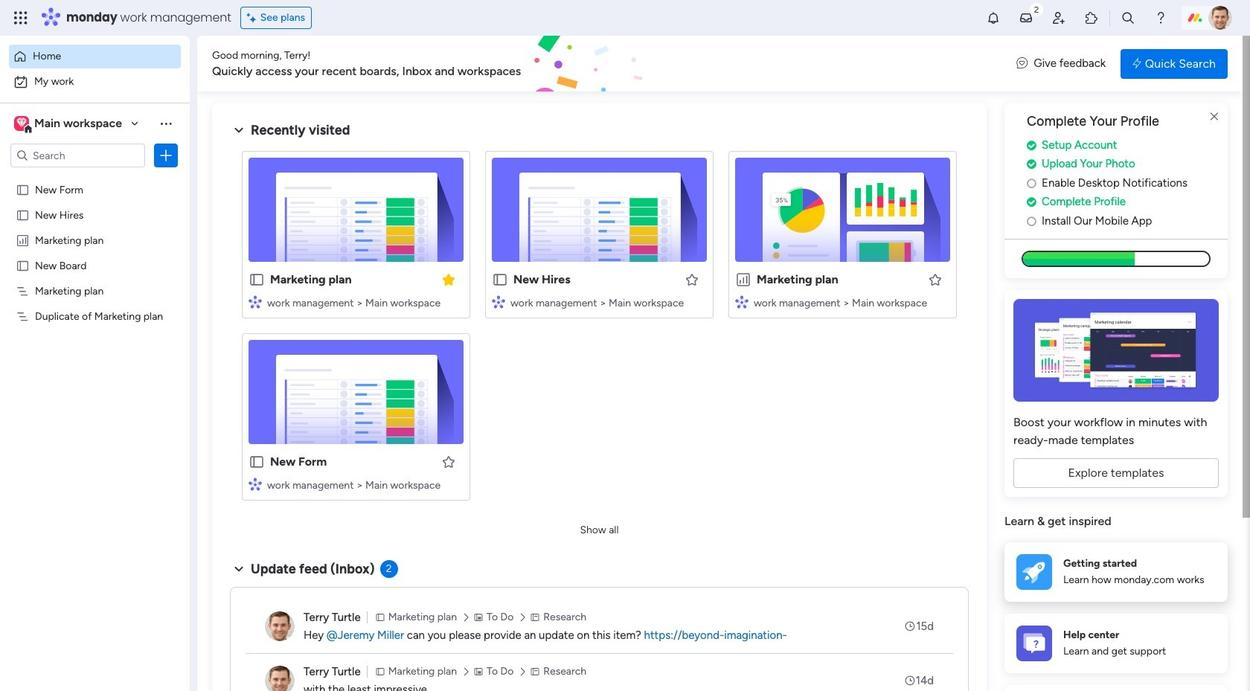 Task type: describe. For each thing, give the bounding box(es) containing it.
workspace image
[[16, 115, 27, 132]]

0 horizontal spatial public board image
[[16, 182, 30, 197]]

public dashboard image
[[735, 272, 752, 288]]

0 vertical spatial terry turtle image
[[1209, 6, 1233, 30]]

1 horizontal spatial add to favorites image
[[685, 272, 700, 287]]

workspace selection element
[[14, 115, 124, 134]]

2 element
[[380, 561, 398, 578]]

close update feed (inbox) image
[[230, 561, 248, 578]]

notifications image
[[986, 10, 1001, 25]]

options image
[[159, 148, 173, 163]]

2 vertical spatial option
[[0, 176, 190, 179]]

1 check circle image from the top
[[1027, 159, 1037, 170]]

public board image for remove from favorites icon
[[249, 272, 265, 288]]

add to favorites image
[[928, 272, 943, 287]]

quick search results list box
[[230, 139, 969, 519]]

2 image
[[1030, 1, 1044, 17]]

dapulse x slim image
[[1206, 108, 1224, 126]]

public dashboard image
[[16, 233, 30, 247]]

getting started element
[[1005, 543, 1228, 602]]

v2 bolt switch image
[[1133, 55, 1142, 72]]

1 circle o image from the top
[[1027, 178, 1037, 189]]

check circle image
[[1027, 140, 1037, 151]]

search everything image
[[1121, 10, 1136, 25]]

help image
[[1154, 10, 1169, 25]]

1 vertical spatial public board image
[[16, 258, 30, 272]]

see plans image
[[247, 10, 260, 26]]

remove from favorites image
[[441, 272, 456, 287]]

workspace image
[[14, 115, 29, 132]]



Task type: vqa. For each thing, say whether or not it's contained in the screenshot.
Terry Turtle icon to the bottom
yes



Task type: locate. For each thing, give the bounding box(es) containing it.
2 check circle image from the top
[[1027, 197, 1037, 208]]

2 vertical spatial public board image
[[249, 454, 265, 470]]

invite members image
[[1052, 10, 1067, 25]]

0 vertical spatial circle o image
[[1027, 178, 1037, 189]]

1 vertical spatial circle o image
[[1027, 216, 1037, 227]]

monday marketplace image
[[1085, 10, 1099, 25]]

Search in workspace field
[[31, 147, 124, 164]]

update feed image
[[1019, 10, 1034, 25]]

2 horizontal spatial public board image
[[492, 272, 508, 288]]

help center element
[[1005, 614, 1228, 674]]

option
[[9, 45, 181, 68], [9, 70, 181, 94], [0, 176, 190, 179]]

terry turtle image down terry turtle icon at the bottom left of page
[[265, 666, 295, 692]]

1 vertical spatial add to favorites image
[[441, 454, 456, 469]]

terry turtle image right help icon
[[1209, 6, 1233, 30]]

circle o image
[[1027, 178, 1037, 189], [1027, 216, 1037, 227]]

public board image for the rightmost add to favorites image
[[492, 272, 508, 288]]

1 vertical spatial option
[[9, 70, 181, 94]]

workspace options image
[[159, 116, 173, 131]]

0 vertical spatial option
[[9, 45, 181, 68]]

0 vertical spatial check circle image
[[1027, 159, 1037, 170]]

public board image
[[16, 182, 30, 197], [249, 272, 265, 288], [492, 272, 508, 288]]

public board image
[[16, 208, 30, 222], [16, 258, 30, 272], [249, 454, 265, 470]]

1 vertical spatial terry turtle image
[[265, 666, 295, 692]]

1 vertical spatial check circle image
[[1027, 197, 1037, 208]]

0 horizontal spatial terry turtle image
[[265, 666, 295, 692]]

select product image
[[13, 10, 28, 25]]

add to favorites image
[[685, 272, 700, 287], [441, 454, 456, 469]]

close recently visited image
[[230, 121, 248, 139]]

1 horizontal spatial public board image
[[249, 272, 265, 288]]

2 circle o image from the top
[[1027, 216, 1037, 227]]

templates image image
[[1018, 299, 1215, 402]]

0 horizontal spatial add to favorites image
[[441, 454, 456, 469]]

check circle image
[[1027, 159, 1037, 170], [1027, 197, 1037, 208]]

1 horizontal spatial terry turtle image
[[1209, 6, 1233, 30]]

terry turtle image
[[1209, 6, 1233, 30], [265, 666, 295, 692]]

v2 user feedback image
[[1017, 55, 1028, 72]]

list box
[[0, 174, 190, 530]]

0 vertical spatial public board image
[[16, 208, 30, 222]]

terry turtle image
[[265, 612, 295, 642]]

0 vertical spatial add to favorites image
[[685, 272, 700, 287]]



